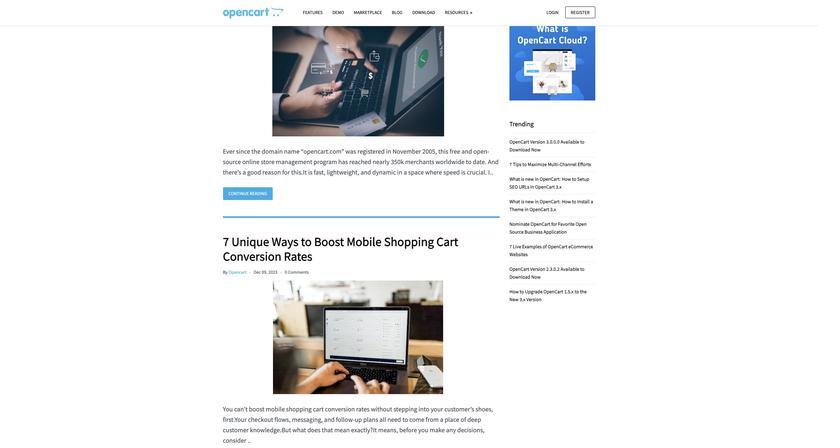 Task type: locate. For each thing, give the bounding box(es) containing it.
1 vertical spatial and
[[361, 168, 371, 177]]

exactly?it
[[351, 426, 377, 435]]

to left install on the top right of page
[[573, 199, 577, 205]]

3.x right new
[[520, 297, 526, 303]]

version for 2.3.0.2
[[531, 267, 546, 273]]

1 vertical spatial download
[[510, 147, 531, 153]]

to inside the ever since the domain name "opencart.com" was registered in november 2005, this free and open- source online store management program has reached nearly 350k merchants worldwide to date. and there's a good reason for this.it is fast, lightweight, and dynamic in a space where speed is crucial. i..
[[466, 158, 472, 166]]

for inside the ever since the domain name "opencart.com" was registered in november 2005, this free and open- source online store management program has reached nearly 350k merchants worldwide to date. and there's a good reason for this.it is fast, lightweight, and dynamic in a space where speed is crucial. i..
[[282, 168, 290, 177]]

comments
[[288, 12, 309, 18], [288, 270, 309, 276]]

mobile
[[266, 406, 285, 414]]

09,
[[262, 12, 268, 18], [262, 270, 268, 276]]

7 inside 7 unique ways to boost mobile shopping cart conversion rates
[[223, 234, 229, 250]]

is right speed
[[462, 168, 466, 177]]

is left fast,
[[308, 168, 313, 177]]

how for setup
[[562, 176, 572, 183]]

1 vertical spatial what
[[510, 199, 521, 205]]

mobile
[[347, 234, 382, 250]]

available right 2.3.0.2
[[561, 267, 580, 273]]

2 vertical spatial version
[[527, 297, 542, 303]]

2 horizontal spatial and
[[462, 148, 473, 156]]

version left 3.0.0.0
[[531, 139, 546, 145]]

of inside 7 live examples of opencart ecommerce websites
[[543, 244, 547, 250]]

open
[[576, 221, 587, 228]]

now for 3.0.0.0
[[532, 147, 541, 153]]

opencart
[[510, 139, 530, 145], [536, 184, 555, 190], [530, 207, 550, 213], [531, 221, 551, 228], [548, 244, 568, 250], [510, 267, 530, 273], [544, 289, 564, 295]]

how up new
[[510, 289, 519, 295]]

0 vertical spatial 0 comments
[[285, 12, 309, 18]]

urls
[[519, 184, 530, 190]]

now inside opencart version 2.3.0.2 available to download now
[[532, 274, 541, 281]]

available right 3.0.0.0
[[561, 139, 580, 145]]

0 left features link at the left of page
[[285, 12, 287, 18]]

1 vertical spatial opencart link
[[229, 270, 247, 276]]

for
[[282, 168, 290, 177], [552, 221, 558, 228]]

0 vertical spatial of
[[543, 244, 547, 250]]

0 vertical spatial 3.x
[[556, 184, 562, 190]]

0 vertical spatial available
[[561, 139, 580, 145]]

0 vertical spatial for
[[282, 168, 290, 177]]

dec for the
[[254, 12, 261, 18]]

opencart: for urls
[[540, 176, 561, 183]]

2 dec from the top
[[254, 270, 261, 276]]

mean
[[335, 426, 350, 435]]

download for opencart version 3.0.0.0 available to download now
[[510, 147, 531, 153]]

is up theme
[[522, 199, 525, 205]]

opencart inside what is new in opencart: how to install a theme in opencart 3.x
[[530, 207, 550, 213]]

7 inside 7 live examples of opencart ecommerce websites
[[510, 244, 512, 250]]

register
[[571, 9, 590, 15]]

available
[[561, 139, 580, 145], [561, 267, 580, 273]]

1 what from the top
[[510, 176, 521, 183]]

to left date.
[[466, 158, 472, 166]]

of left deep
[[461, 416, 467, 424]]

examples
[[523, 244, 542, 250]]

1 horizontal spatial for
[[552, 221, 558, 228]]

download up upgrade
[[510, 274, 531, 281]]

3.x up what is new in opencart: how to install a theme in opencart 3.x link
[[556, 184, 562, 190]]

1 vertical spatial comments
[[288, 270, 309, 276]]

3.x for setup
[[556, 184, 562, 190]]

0 vertical spatial comments
[[288, 12, 309, 18]]

register link
[[566, 6, 596, 18]]

7 left unique
[[223, 234, 229, 250]]

up
[[355, 416, 362, 424]]

by for you
[[223, 270, 228, 276]]

1 now from the top
[[532, 147, 541, 153]]

new inside what is new in opencart: how to install a theme in opencart 3.x
[[526, 199, 534, 205]]

2 what from the top
[[510, 199, 521, 205]]

for left the this.it at the top left
[[282, 168, 290, 177]]

and
[[488, 158, 499, 166]]

version
[[531, 139, 546, 145], [531, 267, 546, 273], [527, 297, 542, 303]]

new up urls
[[526, 176, 534, 183]]

2 vertical spatial and
[[324, 416, 335, 424]]

1 vertical spatial now
[[532, 274, 541, 281]]

all
[[380, 416, 386, 424]]

1 horizontal spatial and
[[361, 168, 371, 177]]

1 09, from the top
[[262, 12, 268, 18]]

0 vertical spatial 09,
[[262, 12, 268, 18]]

2 vertical spatial how
[[510, 289, 519, 295]]

how down channel
[[562, 176, 572, 183]]

a right the from
[[441, 416, 444, 424]]

0 vertical spatial what
[[510, 176, 521, 183]]

2 by opencart from the top
[[223, 270, 247, 276]]

0 vertical spatial dec
[[254, 12, 261, 18]]

7 left the tips
[[510, 162, 512, 168]]

1 vertical spatial for
[[552, 221, 558, 228]]

1 vertical spatial 3.x
[[551, 207, 557, 213]]

by for ever
[[223, 12, 228, 18]]

1 vertical spatial opencart
[[229, 270, 247, 276]]

7 left the live
[[510, 244, 512, 250]]

now up upgrade
[[532, 274, 541, 281]]

now inside 'opencart version 3.0.0.0 available to download now'
[[532, 147, 541, 153]]

2 0 from the top
[[285, 270, 287, 276]]

by opencart
[[223, 12, 247, 18], [223, 270, 247, 276]]

theme
[[510, 207, 524, 213]]

2 opencart link from the top
[[229, 270, 247, 276]]

what up theme
[[510, 199, 521, 205]]

download up the tips
[[510, 147, 531, 153]]

0 vertical spatial and
[[462, 148, 473, 156]]

1 vertical spatial 09,
[[262, 270, 268, 276]]

to down stepping
[[403, 416, 408, 424]]

0 horizontal spatial and
[[324, 416, 335, 424]]

what for what is new in opencart: how to install a theme in opencart 3.x
[[510, 199, 521, 205]]

1 dec 09, 2023 from the top
[[254, 12, 278, 18]]

download right blog
[[413, 9, 435, 15]]

1 vertical spatial 0 comments
[[285, 270, 309, 276]]

version inside 'opencart version 3.0.0.0 available to download now'
[[531, 139, 546, 145]]

0 vertical spatial the
[[252, 148, 261, 156]]

now up maximize on the right top
[[532, 147, 541, 153]]

7 for 7 tips to maximize multi-channel efforts
[[510, 162, 512, 168]]

need
[[388, 416, 401, 424]]

0
[[285, 12, 287, 18], [285, 270, 287, 276]]

opencart down websites
[[510, 267, 530, 273]]

now for 2.3.0.2
[[532, 274, 541, 281]]

2 vertical spatial 3.x
[[520, 297, 526, 303]]

version down upgrade
[[527, 297, 542, 303]]

0 comments
[[285, 12, 309, 18], [285, 270, 309, 276]]

opencart inside 7 live examples of opencart ecommerce websites
[[548, 244, 568, 250]]

0 vertical spatial by opencart
[[223, 12, 247, 18]]

version left 2.3.0.2
[[531, 267, 546, 273]]

2 available from the top
[[561, 267, 580, 273]]

1 opencart: from the top
[[540, 176, 561, 183]]

2 0 comments from the top
[[285, 270, 309, 276]]

2 09, from the top
[[262, 270, 268, 276]]

0 horizontal spatial of
[[461, 416, 467, 424]]

nominate
[[510, 221, 530, 228]]

upgrade
[[526, 289, 543, 295]]

install
[[578, 199, 590, 205]]

0 horizontal spatial for
[[282, 168, 290, 177]]

1 vertical spatial available
[[561, 267, 580, 273]]

0 vertical spatial opencart link
[[229, 12, 247, 18]]

since
[[236, 148, 250, 156]]

dec 09, 2023 for mobile
[[254, 270, 278, 276]]

and down reached
[[361, 168, 371, 177]]

how left install on the top right of page
[[562, 199, 572, 205]]

boost
[[314, 234, 344, 250]]

3.x inside what is new in opencart: how to install a theme in opencart 3.x
[[551, 207, 557, 213]]

ecommerce
[[569, 244, 594, 250]]

by opencart for since
[[223, 12, 247, 18]]

0 vertical spatial version
[[531, 139, 546, 145]]

to inside you can't boost mobile shopping cart conversion rates without stepping into your customer's shoes, first.your checkout flows, messaging, and follow-up plans all need to come from a place of deep customer knowledge.but what does that mean exactly?it means, before you make any decisions, consider ..
[[403, 416, 408, 424]]

opencart: inside what is new in opencart: how to install a theme in opencart 3.x
[[540, 199, 561, 205]]

what is new in opencart: how to setup seo urls in opencart 3.x
[[510, 176, 590, 190]]

1 vertical spatial by
[[223, 270, 228, 276]]

350k
[[391, 158, 404, 166]]

2023 for domain
[[269, 12, 278, 18]]

opencart inside how to upgrade opencart 1.5.x to the new 3.x version
[[544, 289, 564, 295]]

opencart left 1.5.x
[[544, 289, 564, 295]]

opencart:
[[540, 176, 561, 183], [540, 199, 561, 205]]

lightweight,
[[327, 168, 360, 177]]

to
[[581, 139, 585, 145], [466, 158, 472, 166], [523, 162, 527, 168], [573, 176, 577, 183], [573, 199, 577, 205], [301, 234, 312, 250], [581, 267, 585, 273], [520, 289, 525, 295], [575, 289, 579, 295], [403, 416, 408, 424]]

this.it
[[291, 168, 307, 177]]

opencart for since
[[229, 12, 247, 18]]

0 vertical spatial now
[[532, 147, 541, 153]]

available inside 'opencart version 3.0.0.0 available to download now'
[[561, 139, 580, 145]]

in right urls
[[531, 184, 535, 190]]

7 for 7 live examples of opencart ecommerce websites
[[510, 244, 512, 250]]

what inside what is new in opencart: how to install a theme in opencart 3.x
[[510, 199, 521, 205]]

7
[[510, 162, 512, 168], [223, 234, 229, 250], [510, 244, 512, 250]]

now
[[532, 147, 541, 153], [532, 274, 541, 281]]

3.x up nominate opencart for favorite open source business application link
[[551, 207, 557, 213]]

by opencart for can't
[[223, 270, 247, 276]]

worldwide
[[436, 158, 465, 166]]

1 vertical spatial new
[[526, 199, 534, 205]]

0 down rates
[[285, 270, 287, 276]]

ways
[[272, 234, 299, 250]]

1 0 comments from the top
[[285, 12, 309, 18]]

demo
[[333, 9, 344, 15]]

version for 3.0.0.0
[[531, 139, 546, 145]]

opencart down trending
[[510, 139, 530, 145]]

by
[[223, 12, 228, 18], [223, 270, 228, 276]]

features
[[303, 9, 323, 15]]

opencart version 2.3.0.2 available to download now link
[[510, 267, 585, 281]]

0 comments for name
[[285, 12, 309, 18]]

1 by opencart from the top
[[223, 12, 247, 18]]

and right free
[[462, 148, 473, 156]]

available for 3.0.0.0
[[561, 139, 580, 145]]

1 vertical spatial dec
[[254, 270, 261, 276]]

what is new in opencart: how to setup seo urls in opencart 3.x link
[[510, 176, 590, 190]]

1 vertical spatial dec 09, 2023
[[254, 270, 278, 276]]

first.your
[[223, 416, 247, 424]]

2 2023 from the top
[[269, 270, 278, 276]]

means,
[[379, 426, 398, 435]]

new inside what is new in opencart: how to setup seo urls in opencart 3.x
[[526, 176, 534, 183]]

1 available from the top
[[561, 139, 580, 145]]

1 new from the top
[[526, 176, 534, 183]]

2 vertical spatial download
[[510, 274, 531, 281]]

a right install on the top right of page
[[591, 199, 594, 205]]

0 vertical spatial download
[[413, 9, 435, 15]]

download inside opencart version 2.3.0.2 available to download now
[[510, 274, 531, 281]]

opencart: inside what is new in opencart: how to setup seo urls in opencart 3.x
[[540, 176, 561, 183]]

opencart up business
[[531, 221, 551, 228]]

dec 09, 2023
[[254, 12, 278, 18], [254, 270, 278, 276]]

customer
[[223, 426, 249, 435]]

2 new from the top
[[526, 199, 534, 205]]

download
[[413, 9, 435, 15], [510, 147, 531, 153], [510, 274, 531, 281]]

2 by from the top
[[223, 270, 228, 276]]

1 opencart from the top
[[229, 12, 247, 18]]

seo
[[510, 184, 518, 190]]

7 live examples of opencart ecommerce websites
[[510, 244, 594, 258]]

opencart
[[229, 12, 247, 18], [229, 270, 247, 276]]

0 horizontal spatial the
[[252, 148, 261, 156]]

1 vertical spatial how
[[562, 199, 572, 205]]

0 vertical spatial 2023
[[269, 12, 278, 18]]

2 now from the top
[[532, 274, 541, 281]]

dec
[[254, 12, 261, 18], [254, 270, 261, 276]]

1 vertical spatial opencart:
[[540, 199, 561, 205]]

2 dec 09, 2023 from the top
[[254, 270, 278, 276]]

1 vertical spatial by opencart
[[223, 270, 247, 276]]

of right examples
[[543, 244, 547, 250]]

to down the ecommerce
[[581, 267, 585, 273]]

stepping
[[394, 406, 418, 414]]

opencart down 'application' in the bottom of the page
[[548, 244, 568, 250]]

opencart link
[[229, 12, 247, 18], [229, 270, 247, 276]]

conversion magic image
[[223, 23, 494, 137]]

available inside opencart version 2.3.0.2 available to download now
[[561, 267, 580, 273]]

0 vertical spatial opencart:
[[540, 176, 561, 183]]

3.x inside what is new in opencart: how to setup seo urls in opencart 3.x
[[556, 184, 562, 190]]

opencart: down 7 tips to maximize multi-channel efforts at right
[[540, 176, 561, 183]]

what is new in opencart: how to install a theme in opencart 3.x
[[510, 199, 594, 213]]

0 vertical spatial new
[[526, 176, 534, 183]]

opencart version 3.0.0.0 available to download now
[[510, 139, 585, 153]]

opencart up what is new in opencart: how to install a theme in opencart 3.x
[[536, 184, 555, 190]]

1 by from the top
[[223, 12, 228, 18]]

version inside how to upgrade opencart 1.5.x to the new 3.x version
[[527, 297, 542, 303]]

is up urls
[[522, 176, 525, 183]]

2 comments from the top
[[288, 270, 309, 276]]

1 vertical spatial 2023
[[269, 270, 278, 276]]

version inside opencart version 2.3.0.2 available to download now
[[531, 267, 546, 273]]

how inside what is new in opencart: how to install a theme in opencart 3.x
[[562, 199, 572, 205]]

opencart up nominate opencart for favorite open source business application
[[530, 207, 550, 213]]

download for opencart version 2.3.0.2 available to download now
[[510, 274, 531, 281]]

2 opencart: from the top
[[540, 199, 561, 205]]

3.x for install
[[551, 207, 557, 213]]

0 vertical spatial dec 09, 2023
[[254, 12, 278, 18]]

business
[[525, 229, 543, 235]]

1 opencart link from the top
[[229, 12, 247, 18]]

what for what is new in opencart: how to setup seo urls in opencart 3.x
[[510, 176, 521, 183]]

0 vertical spatial 0
[[285, 12, 287, 18]]

in right theme
[[525, 207, 529, 213]]

favorite
[[559, 221, 575, 228]]

to inside what is new in opencart: how to install a theme in opencart 3.x
[[573, 199, 577, 205]]

multi-
[[548, 162, 560, 168]]

online
[[243, 158, 260, 166]]

a inside what is new in opencart: how to install a theme in opencart 3.x
[[591, 199, 594, 205]]

and up that
[[324, 416, 335, 424]]

1 comments from the top
[[288, 12, 309, 18]]

how
[[562, 176, 572, 183], [562, 199, 572, 205], [510, 289, 519, 295]]

0 vertical spatial how
[[562, 176, 572, 183]]

2 opencart from the top
[[229, 270, 247, 276]]

1 vertical spatial 0
[[285, 270, 287, 276]]

to left setup
[[573, 176, 577, 183]]

what inside what is new in opencart: how to setup seo urls in opencart 3.x
[[510, 176, 521, 183]]

to up efforts
[[581, 139, 585, 145]]

comments for name
[[288, 12, 309, 18]]

1 2023 from the top
[[269, 12, 278, 18]]

0 vertical spatial by
[[223, 12, 228, 18]]

download inside 'opencart version 3.0.0.0 available to download now'
[[510, 147, 531, 153]]

the up online
[[252, 148, 261, 156]]

how inside what is new in opencart: how to setup seo urls in opencart 3.x
[[562, 176, 572, 183]]

how inside how to upgrade opencart 1.5.x to the new 3.x version
[[510, 289, 519, 295]]

your
[[431, 406, 443, 414]]

the right 1.5.x
[[580, 289, 587, 295]]

place
[[445, 416, 460, 424]]

1 vertical spatial of
[[461, 416, 467, 424]]

0 vertical spatial opencart
[[229, 12, 247, 18]]

date.
[[473, 158, 487, 166]]

1 horizontal spatial the
[[580, 289, 587, 295]]

of
[[543, 244, 547, 250], [461, 416, 467, 424]]

what up seo
[[510, 176, 521, 183]]

to left upgrade
[[520, 289, 525, 295]]

1 0 from the top
[[285, 12, 287, 18]]

opencart version 2.3.0.2 available to download now
[[510, 267, 585, 281]]

1 horizontal spatial of
[[543, 244, 547, 250]]

what is new in opencart: how to install a theme in opencart 3.x link
[[510, 199, 594, 213]]

and inside you can't boost mobile shopping cart conversion rates without stepping into your customer's shoes, first.your checkout flows, messaging, and follow-up plans all need to come from a place of deep customer knowledge.but what does that mean exactly?it means, before you make any decisions, consider ..
[[324, 416, 335, 424]]

plans
[[364, 416, 379, 424]]

3.x
[[556, 184, 562, 190], [551, 207, 557, 213], [520, 297, 526, 303]]

new down urls
[[526, 199, 534, 205]]

to right ways
[[301, 234, 312, 250]]

1 vertical spatial the
[[580, 289, 587, 295]]

opencart: down what is new in opencart: how to setup seo urls in opencart 3.x 'link'
[[540, 199, 561, 205]]

1 vertical spatial version
[[531, 267, 546, 273]]

download link
[[408, 7, 440, 18]]

for inside nominate opencart for favorite open source business application
[[552, 221, 558, 228]]

dec for boost
[[254, 270, 261, 276]]

..
[[248, 437, 251, 445]]

opencart inside what is new in opencart: how to setup seo urls in opencart 3.x
[[536, 184, 555, 190]]

for up 'application' in the bottom of the page
[[552, 221, 558, 228]]

09, for domain
[[262, 12, 268, 18]]

1 dec from the top
[[254, 12, 261, 18]]



Task type: describe. For each thing, give the bounding box(es) containing it.
source
[[223, 158, 241, 166]]

blog
[[392, 9, 403, 15]]

fast,
[[314, 168, 326, 177]]

setup
[[578, 176, 590, 183]]

to inside what is new in opencart: how to setup seo urls in opencart 3.x
[[573, 176, 577, 183]]

conversion
[[325, 406, 355, 414]]

2005,
[[423, 148, 437, 156]]

application
[[544, 229, 567, 235]]

opencart link for since
[[229, 12, 247, 18]]

7 tips to maximize multi-channel efforts link
[[510, 162, 592, 168]]

websites
[[510, 252, 528, 258]]

store
[[261, 158, 275, 166]]

that
[[322, 426, 333, 435]]

trending
[[510, 120, 534, 128]]

resources link
[[440, 7, 478, 18]]

conversion
[[223, 249, 282, 265]]

does
[[308, 426, 321, 435]]

7 live examples of opencart ecommerce websites link
[[510, 244, 594, 258]]

november
[[393, 148, 421, 156]]

flows,
[[275, 416, 291, 424]]

to right the tips
[[523, 162, 527, 168]]

opencart - blog image
[[223, 7, 284, 19]]

continue reading link
[[223, 188, 273, 200]]

reached
[[350, 158, 372, 166]]

to inside 7 unique ways to boost mobile shopping cart conversion rates
[[301, 234, 312, 250]]

7 for 7 unique ways to boost mobile shopping cart conversion rates
[[223, 234, 229, 250]]

program
[[314, 158, 337, 166]]

deep
[[468, 416, 482, 424]]

continue
[[229, 191, 249, 197]]

opencart inside opencart version 2.3.0.2 available to download now
[[510, 267, 530, 273]]

any
[[447, 426, 456, 435]]

make
[[430, 426, 445, 435]]

nearly
[[373, 158, 390, 166]]

download inside download link
[[413, 9, 435, 15]]

the inside how to upgrade opencart 1.5.x to the new 3.x version
[[580, 289, 587, 295]]

before
[[400, 426, 417, 435]]

0 for shopping
[[285, 270, 287, 276]]

was
[[346, 148, 356, 156]]

knowledge.but
[[250, 426, 291, 435]]

7 unique ways to boost mobile shopping cart conversion rates link
[[223, 234, 500, 265]]

cart
[[313, 406, 324, 414]]

0 comments for shopping
[[285, 270, 309, 276]]

opencart version 3.0.0.0 available to download now link
[[510, 139, 585, 153]]

reading
[[250, 191, 267, 197]]

without
[[371, 406, 393, 414]]

new for theme
[[526, 199, 534, 205]]

2023 for mobile
[[269, 270, 278, 276]]

is inside what is new in opencart: how to install a theme in opencart 3.x
[[522, 199, 525, 205]]

a inside you can't boost mobile shopping cart conversion rates without stepping into your customer's shoes, first.your checkout flows, messaging, and follow-up plans all need to come from a place of deep customer knowledge.but what does that mean exactly?it means, before you make any decisions, consider ..
[[441, 416, 444, 424]]

nominate opencart for favorite open source business application link
[[510, 221, 587, 235]]

is inside what is new in opencart: how to setup seo urls in opencart 3.x
[[522, 176, 525, 183]]

a left space
[[404, 168, 407, 177]]

to right 1.5.x
[[575, 289, 579, 295]]

how to upgrade opencart 1.5.x to the new 3.x version
[[510, 289, 587, 303]]

there's
[[223, 168, 242, 177]]

to inside opencart version 2.3.0.2 available to download now
[[581, 267, 585, 273]]

management
[[276, 158, 313, 166]]

comments for shopping
[[288, 270, 309, 276]]

you
[[419, 426, 429, 435]]

in down 350k
[[398, 168, 403, 177]]

continue reading
[[229, 191, 267, 197]]

"opencart.com"
[[301, 148, 344, 156]]

this
[[439, 148, 449, 156]]

blog link
[[387, 7, 408, 18]]

opencart inside nominate opencart for favorite open source business application
[[531, 221, 551, 228]]

in down what is new in opencart: how to setup seo urls in opencart 3.x
[[535, 199, 539, 205]]

opencart link for can't
[[229, 270, 247, 276]]

i..
[[489, 168, 494, 177]]

new for urls
[[526, 176, 534, 183]]

efforts
[[578, 162, 592, 168]]

dec 09, 2023 for domain
[[254, 12, 278, 18]]

nominate opencart for favorite open source business application
[[510, 221, 587, 235]]

opencart for can't
[[229, 270, 247, 276]]

features link
[[298, 7, 328, 18]]

login link
[[541, 6, 565, 18]]

a left the good
[[243, 168, 246, 177]]

2.3.0.2
[[547, 267, 560, 273]]

marketplace
[[354, 9, 382, 15]]

of inside you can't boost mobile shopping cart conversion rates without stepping into your customer's shoes, first.your checkout flows, messaging, and follow-up plans all need to come from a place of deep customer knowledge.but what does that mean exactly?it means, before you make any decisions, consider ..
[[461, 416, 467, 424]]

how for install
[[562, 199, 572, 205]]

09, for mobile
[[262, 270, 268, 276]]

demo link
[[328, 7, 349, 18]]

0 for name
[[285, 12, 287, 18]]

7 unique ways to boost mobile shopping cart conversion rates image
[[223, 281, 494, 395]]

space
[[409, 168, 424, 177]]

consider
[[223, 437, 247, 445]]

dynamic
[[373, 168, 396, 177]]

shoes,
[[476, 406, 493, 414]]

3.x inside how to upgrade opencart 1.5.x to the new 3.x version
[[520, 297, 526, 303]]

has
[[339, 158, 348, 166]]

crucial.
[[467, 168, 487, 177]]

opencart: for theme
[[540, 199, 561, 205]]

customer's
[[445, 406, 475, 414]]

marketplace link
[[349, 7, 387, 18]]

you can't boost mobile shopping cart conversion rates without stepping into your customer's shoes, first.your checkout flows, messaging, and follow-up plans all need to come from a place of deep customer knowledge.but what does that mean exactly?it means, before you make any decisions, consider ..
[[223, 406, 493, 445]]

decisions,
[[458, 426, 485, 435]]

open-
[[474, 148, 490, 156]]

login
[[547, 9, 559, 15]]

ever
[[223, 148, 235, 156]]

7 tips to maximize multi-channel efforts
[[510, 162, 592, 168]]

tips
[[513, 162, 522, 168]]

channel
[[560, 162, 577, 168]]

to inside 'opencart version 3.0.0.0 available to download now'
[[581, 139, 585, 145]]

opencart inside 'opencart version 3.0.0.0 available to download now'
[[510, 139, 530, 145]]

in up nearly
[[386, 148, 392, 156]]

follow-
[[336, 416, 355, 424]]

available for 2.3.0.2
[[561, 267, 580, 273]]

the inside the ever since the domain name "opencart.com" was registered in november 2005, this free and open- source online store management program has reached nearly 350k merchants worldwide to date. and there's a good reason for this.it is fast, lightweight, and dynamic in a space where speed is crucial. i..
[[252, 148, 261, 156]]

in down maximize on the right top
[[535, 176, 539, 183]]

from
[[426, 416, 439, 424]]

shopping
[[384, 234, 434, 250]]

paypal blog image
[[510, 0, 596, 8]]

opencart cloud image
[[510, 15, 596, 101]]

what
[[293, 426, 306, 435]]

how to upgrade opencart 1.5.x to the new 3.x version link
[[510, 289, 587, 303]]

shopping
[[286, 406, 312, 414]]

new
[[510, 297, 519, 303]]

name
[[284, 148, 300, 156]]

ever since the domain name "opencart.com" was registered in november 2005, this free and open- source online store management program has reached nearly 350k merchants worldwide to date. and there's a good reason for this.it is fast, lightweight, and dynamic in a space where speed is crucial. i..
[[223, 148, 499, 177]]

free
[[450, 148, 461, 156]]

reason
[[263, 168, 281, 177]]



Task type: vqa. For each thing, say whether or not it's contained in the screenshot.
PAYPAL image
no



